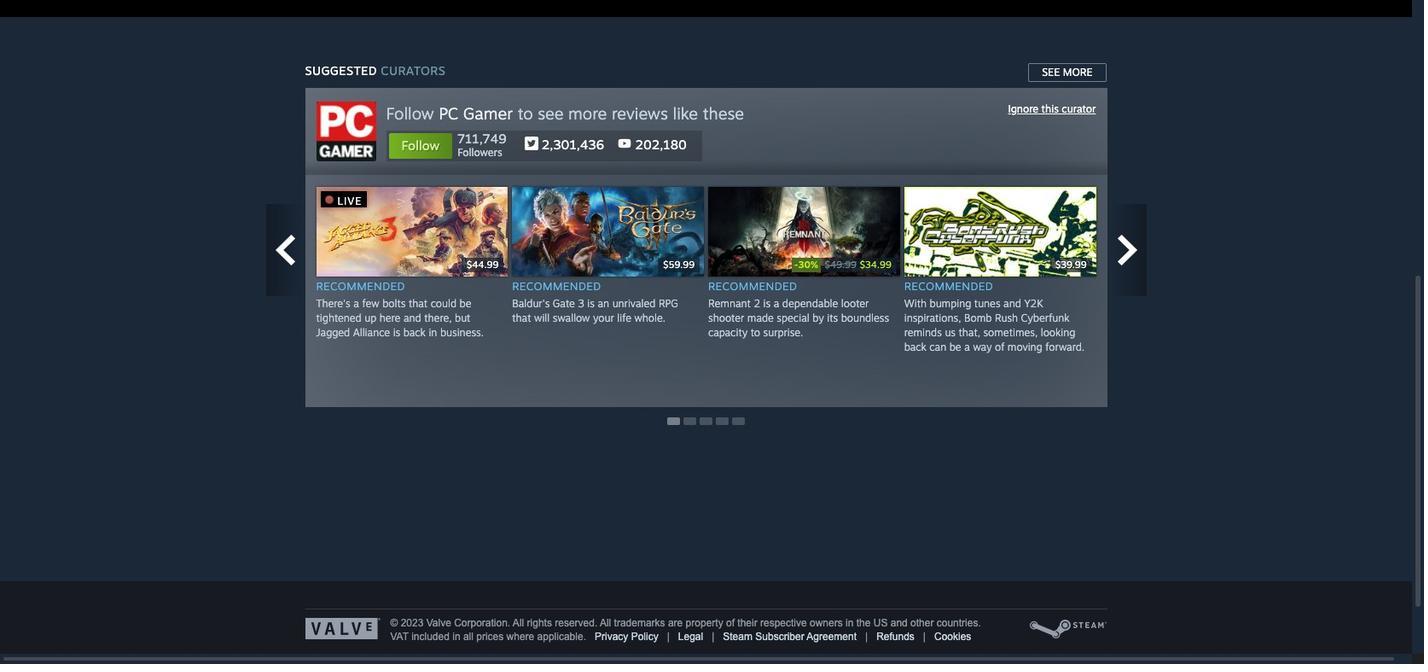 Task type: describe. For each thing, give the bounding box(es) containing it.
see more
[[1043, 66, 1093, 79]]

capacity
[[709, 326, 748, 339]]

see more link
[[1028, 62, 1108, 83]]

sometimes,
[[984, 326, 1038, 339]]

reserved.
[[555, 617, 598, 629]]

other
[[911, 617, 934, 629]]

trademarks
[[614, 617, 666, 629]]

recommended baldur's gate 3 is an unrivaled rpg that will swallow your life whole.
[[512, 279, 678, 324]]

$59.99
[[663, 259, 695, 271]]

recommended there's a few bolts that could be tightened up here and there, but jagged alliance is back in business.
[[316, 279, 484, 339]]

rights
[[527, 617, 552, 629]]

see
[[538, 103, 564, 124]]

boundless
[[841, 311, 890, 324]]

privacy
[[595, 631, 629, 643]]

2 vertical spatial in
[[453, 631, 461, 643]]

rpg
[[659, 297, 678, 310]]

these
[[703, 103, 744, 124]]

with
[[905, 297, 927, 310]]

up
[[365, 311, 377, 324]]

curators
[[381, 63, 446, 78]]

this
[[1042, 102, 1059, 115]]

dependable
[[783, 297, 839, 310]]

tightened
[[316, 311, 362, 324]]

followers
[[458, 146, 503, 159]]

by
[[813, 311, 824, 324]]

live
[[338, 195, 362, 207]]

3 | from the left
[[866, 631, 868, 643]]

legal link
[[679, 631, 704, 643]]

2 | from the left
[[712, 631, 715, 643]]

$49.99
[[825, 259, 857, 271]]

of inside recommended with bumping tunes and y2k inspirations, bomb rush cyberfunk reminds us that, sometimes, looking back can be a way of moving forward.
[[996, 340, 1005, 353]]

© 2023 valve corporation.  all rights reserved.  all trademarks are property of their respective owners in the us and other countries. vat included in all prices where applicable. privacy policy | legal | steam subscriber agreement | refunds | cookies
[[391, 617, 982, 643]]

3
[[578, 297, 585, 310]]

subscriber
[[756, 631, 805, 643]]

refunds link
[[877, 631, 915, 643]]

will
[[534, 311, 550, 324]]

us
[[945, 326, 956, 339]]

way
[[974, 340, 993, 353]]

bolts
[[383, 297, 406, 310]]

recommended for recommended remnant 2 is a dependable looter shooter made special by its boundless capacity to surprise.
[[709, 279, 798, 293]]

30%
[[799, 258, 819, 270]]

recommended for recommended baldur's gate 3 is an unrivaled rpg that will swallow your life whole.
[[512, 279, 602, 293]]

follow pc gamer to see more reviews like these
[[386, 103, 744, 124]]

1 | from the left
[[667, 631, 670, 643]]

the
[[857, 617, 871, 629]]

suggested curators
[[305, 63, 446, 78]]

steam
[[723, 631, 753, 643]]

looter
[[842, 297, 869, 310]]

curator
[[1062, 102, 1097, 115]]

711,749
[[458, 131, 507, 147]]

special
[[777, 311, 810, 324]]

where
[[507, 631, 535, 643]]

prices
[[477, 631, 504, 643]]

surprise.
[[764, 326, 804, 339]]

business.
[[440, 326, 484, 339]]

711,749 followers
[[458, 131, 507, 159]]

corporation.
[[454, 617, 511, 629]]

is inside recommended baldur's gate 3 is an unrivaled rpg that will swallow your life whole.
[[588, 297, 595, 310]]

more
[[1063, 66, 1093, 79]]

a inside the recommended there's a few bolts that could be tightened up here and there, but jagged alliance is back in business.
[[354, 297, 359, 310]]

reminds
[[905, 326, 942, 339]]

see
[[1043, 66, 1061, 79]]

remnant
[[709, 297, 751, 310]]

a inside recommended remnant 2 is a dependable looter shooter made special by its boundless capacity to surprise.
[[774, 297, 780, 310]]

ignore this curator link
[[1009, 102, 1097, 115]]

is inside the recommended there's a few bolts that could be tightened up here and there, but jagged alliance is back in business.
[[393, 326, 401, 339]]

2 all from the left
[[600, 617, 611, 629]]

is inside recommended remnant 2 is a dependable looter shooter made special by its boundless capacity to surprise.
[[764, 297, 771, 310]]

us
[[874, 617, 888, 629]]

agreement
[[807, 631, 857, 643]]

an
[[598, 297, 610, 310]]

are
[[668, 617, 683, 629]]

there's
[[316, 297, 351, 310]]

jagged
[[316, 326, 350, 339]]

back inside the recommended there's a few bolts that could be tightened up here and there, but jagged alliance is back in business.
[[404, 326, 426, 339]]

and inside the recommended there's a few bolts that could be tightened up here and there, but jagged alliance is back in business.
[[404, 311, 421, 324]]

recommended with bumping tunes and y2k inspirations, bomb rush cyberfunk reminds us that, sometimes, looking back can be a way of moving forward.
[[905, 279, 1085, 353]]



Task type: locate. For each thing, give the bounding box(es) containing it.
3 recommended from the left
[[709, 279, 798, 293]]

countries.
[[937, 617, 982, 629]]

suggested
[[305, 63, 377, 78]]

of
[[996, 340, 1005, 353], [726, 617, 735, 629]]

recommended remnant 2 is a dependable looter shooter made special by its boundless capacity to surprise.
[[709, 279, 890, 339]]

recommended up "bumping"
[[905, 279, 994, 293]]

1 vertical spatial follow
[[402, 137, 440, 154]]

of up steam
[[726, 617, 735, 629]]

in inside the recommended there's a few bolts that could be tightened up here and there, but jagged alliance is back in business.
[[429, 326, 437, 339]]

0 horizontal spatial in
[[429, 326, 437, 339]]

202,180
[[632, 137, 687, 153]]

to
[[518, 103, 533, 124], [751, 326, 761, 339]]

your
[[593, 311, 614, 324]]

back
[[404, 326, 426, 339], [905, 340, 927, 353]]

1 horizontal spatial that
[[512, 311, 531, 324]]

recommended up 'few'
[[316, 279, 405, 293]]

cyberfunk
[[1022, 311, 1070, 324]]

bomb
[[965, 311, 992, 324]]

its
[[827, 311, 838, 324]]

recommended for recommended there's a few bolts that could be tightened up here and there, but jagged alliance is back in business.
[[316, 279, 405, 293]]

2 recommended from the left
[[512, 279, 602, 293]]

be down us
[[950, 340, 962, 353]]

recommended up gate
[[512, 279, 602, 293]]

recommended inside recommended baldur's gate 3 is an unrivaled rpg that will swallow your life whole.
[[512, 279, 602, 293]]

2 valve software image from the left
[[1029, 618, 1108, 640]]

of inside © 2023 valve corporation.  all rights reserved.  all trademarks are property of their respective owners in the us and other countries. vat included in all prices where applicable. privacy policy | legal | steam subscriber agreement | refunds | cookies
[[726, 617, 735, 629]]

and right here at the left of page
[[404, 311, 421, 324]]

owners
[[810, 617, 843, 629]]

to down made
[[751, 326, 761, 339]]

0 horizontal spatial to
[[518, 103, 533, 124]]

0 vertical spatial to
[[518, 103, 533, 124]]

0 vertical spatial of
[[996, 340, 1005, 353]]

privacy policy link
[[595, 631, 659, 643]]

included
[[412, 631, 450, 643]]

1 vertical spatial back
[[905, 340, 927, 353]]

0 horizontal spatial that
[[409, 297, 428, 310]]

0 vertical spatial in
[[429, 326, 437, 339]]

more
[[569, 103, 607, 124]]

2 horizontal spatial a
[[965, 340, 971, 353]]

tunes
[[975, 297, 1001, 310]]

0 horizontal spatial and
[[404, 311, 421, 324]]

0 vertical spatial and
[[1004, 297, 1022, 310]]

legal
[[679, 631, 704, 643]]

a inside recommended with bumping tunes and y2k inspirations, bomb rush cyberfunk reminds us that, sometimes, looking back can be a way of moving forward.
[[965, 340, 971, 353]]

applicable.
[[537, 631, 586, 643]]

is down here at the left of page
[[393, 326, 401, 339]]

1 recommended from the left
[[316, 279, 405, 293]]

here
[[380, 311, 401, 324]]

recommended for recommended with bumping tunes and y2k inspirations, bomb rush cyberfunk reminds us that, sometimes, looking back can be a way of moving forward.
[[905, 279, 994, 293]]

be
[[460, 297, 472, 310], [950, 340, 962, 353]]

and inside recommended with bumping tunes and y2k inspirations, bomb rush cyberfunk reminds us that, sometimes, looking back can be a way of moving forward.
[[1004, 297, 1022, 310]]

that down "baldur's"
[[512, 311, 531, 324]]

to left see at the left top
[[518, 103, 533, 124]]

a right 2 on the right
[[774, 297, 780, 310]]

4 recommended from the left
[[905, 279, 994, 293]]

-30% $49.99 $34.99
[[795, 258, 892, 271]]

0 horizontal spatial be
[[460, 297, 472, 310]]

1 vertical spatial of
[[726, 617, 735, 629]]

0 horizontal spatial a
[[354, 297, 359, 310]]

0 horizontal spatial all
[[513, 617, 524, 629]]

is right the 3
[[588, 297, 595, 310]]

whole.
[[635, 311, 666, 324]]

and up the rush at the top right of the page
[[1004, 297, 1022, 310]]

1 vertical spatial to
[[751, 326, 761, 339]]

1 vertical spatial that
[[512, 311, 531, 324]]

respective
[[761, 617, 807, 629]]

and up refunds
[[891, 617, 908, 629]]

made
[[748, 311, 774, 324]]

all
[[463, 631, 474, 643]]

in down there,
[[429, 326, 437, 339]]

unrivaled
[[613, 297, 656, 310]]

that inside recommended baldur's gate 3 is an unrivaled rpg that will swallow your life whole.
[[512, 311, 531, 324]]

recommended inside the recommended there's a few bolts that could be tightened up here and there, but jagged alliance is back in business.
[[316, 279, 405, 293]]

©
[[391, 617, 398, 629]]

recommended up 2 on the right
[[709, 279, 798, 293]]

life
[[617, 311, 632, 324]]

0 horizontal spatial valve software image
[[305, 618, 380, 639]]

back down reminds
[[905, 340, 927, 353]]

0 vertical spatial back
[[404, 326, 426, 339]]

0 vertical spatial that
[[409, 297, 428, 310]]

1 all from the left
[[513, 617, 524, 629]]

1 horizontal spatial is
[[588, 297, 595, 310]]

be inside the recommended there's a few bolts that could be tightened up here and there, but jagged alliance is back in business.
[[460, 297, 472, 310]]

valve
[[427, 617, 451, 629]]

1 vertical spatial and
[[404, 311, 421, 324]]

2 horizontal spatial and
[[1004, 297, 1022, 310]]

2
[[754, 297, 761, 310]]

their
[[738, 617, 758, 629]]

1 horizontal spatial be
[[950, 340, 962, 353]]

that right the bolts
[[409, 297, 428, 310]]

in left all at the bottom of the page
[[453, 631, 461, 643]]

valve software image
[[305, 618, 380, 639], [1029, 618, 1108, 640]]

that
[[409, 297, 428, 310], [512, 311, 531, 324]]

2,301,436
[[538, 137, 605, 153]]

be up 'but'
[[460, 297, 472, 310]]

2 horizontal spatial in
[[846, 617, 854, 629]]

ignore this curator
[[1009, 102, 1097, 115]]

recommended inside recommended remnant 2 is a dependable looter shooter made special by its boundless capacity to surprise.
[[709, 279, 798, 293]]

2 vertical spatial and
[[891, 617, 908, 629]]

a down that,
[[965, 340, 971, 353]]

steam subscriber agreement link
[[723, 631, 857, 643]]

policy
[[631, 631, 659, 643]]

0 horizontal spatial is
[[393, 326, 401, 339]]

but
[[455, 311, 471, 324]]

and inside © 2023 valve corporation.  all rights reserved.  all trademarks are property of their respective owners in the us and other countries. vat included in all prices where applicable. privacy policy | legal | steam subscriber agreement | refunds | cookies
[[891, 617, 908, 629]]

1 horizontal spatial valve software image
[[1029, 618, 1108, 640]]

back inside recommended with bumping tunes and y2k inspirations, bomb rush cyberfunk reminds us that, sometimes, looking back can be a way of moving forward.
[[905, 340, 927, 353]]

gamer
[[463, 103, 513, 124]]

is right 2 on the right
[[764, 297, 771, 310]]

follow down pc
[[402, 137, 440, 154]]

refunds
[[877, 631, 915, 643]]

could
[[431, 297, 457, 310]]

shooter
[[709, 311, 745, 324]]

follow for follow
[[402, 137, 440, 154]]

| down the
[[866, 631, 868, 643]]

alliance
[[353, 326, 390, 339]]

inspirations,
[[905, 311, 962, 324]]

baldur's
[[512, 297, 550, 310]]

| down 'property'
[[712, 631, 715, 643]]

1 horizontal spatial a
[[774, 297, 780, 310]]

reviews
[[612, 103, 668, 124]]

vat
[[391, 631, 409, 643]]

$59.99 link
[[512, 187, 709, 276]]

to inside recommended remnant 2 is a dependable looter shooter made special by its boundless capacity to surprise.
[[751, 326, 761, 339]]

in
[[429, 326, 437, 339], [846, 617, 854, 629], [453, 631, 461, 643]]

like
[[673, 103, 698, 124]]

all up where
[[513, 617, 524, 629]]

back down there,
[[404, 326, 426, 339]]

| down are
[[667, 631, 670, 643]]

1 horizontal spatial back
[[905, 340, 927, 353]]

1 horizontal spatial and
[[891, 617, 908, 629]]

rush
[[995, 311, 1019, 324]]

1 vertical spatial be
[[950, 340, 962, 353]]

follow for follow pc gamer to see more reviews like these
[[386, 103, 434, 124]]

be inside recommended with bumping tunes and y2k inspirations, bomb rush cyberfunk reminds us that, sometimes, looking back can be a way of moving forward.
[[950, 340, 962, 353]]

that,
[[959, 326, 981, 339]]

0 vertical spatial follow
[[386, 103, 434, 124]]

forward.
[[1046, 340, 1085, 353]]

a left 'few'
[[354, 297, 359, 310]]

follow
[[386, 103, 434, 124], [402, 137, 440, 154]]

| down the other
[[924, 631, 926, 643]]

pc
[[439, 103, 459, 124]]

in left the
[[846, 617, 854, 629]]

of right way
[[996, 340, 1005, 353]]

1 horizontal spatial to
[[751, 326, 761, 339]]

2 horizontal spatial is
[[764, 297, 771, 310]]

few
[[362, 297, 380, 310]]

0 horizontal spatial back
[[404, 326, 426, 339]]

0 horizontal spatial of
[[726, 617, 735, 629]]

1 vertical spatial in
[[846, 617, 854, 629]]

ignore
[[1009, 102, 1039, 115]]

4 | from the left
[[924, 631, 926, 643]]

that inside the recommended there's a few bolts that could be tightened up here and there, but jagged alliance is back in business.
[[409, 297, 428, 310]]

recommended inside recommended with bumping tunes and y2k inspirations, bomb rush cyberfunk reminds us that, sometimes, looking back can be a way of moving forward.
[[905, 279, 994, 293]]

recommended
[[316, 279, 405, 293], [512, 279, 602, 293], [709, 279, 798, 293], [905, 279, 994, 293]]

all
[[513, 617, 524, 629], [600, 617, 611, 629]]

follow link
[[388, 132, 454, 160]]

all up privacy
[[600, 617, 611, 629]]

0 vertical spatial be
[[460, 297, 472, 310]]

gate
[[553, 297, 575, 310]]

there,
[[425, 311, 452, 324]]

looking
[[1041, 326, 1076, 339]]

is
[[588, 297, 595, 310], [764, 297, 771, 310], [393, 326, 401, 339]]

1 valve software image from the left
[[305, 618, 380, 639]]

1 horizontal spatial all
[[600, 617, 611, 629]]

1 horizontal spatial of
[[996, 340, 1005, 353]]

1 horizontal spatial in
[[453, 631, 461, 643]]

follow up the 'follow' link at the left of the page
[[386, 103, 434, 124]]



Task type: vqa. For each thing, say whether or not it's contained in the screenshot.
Now
no



